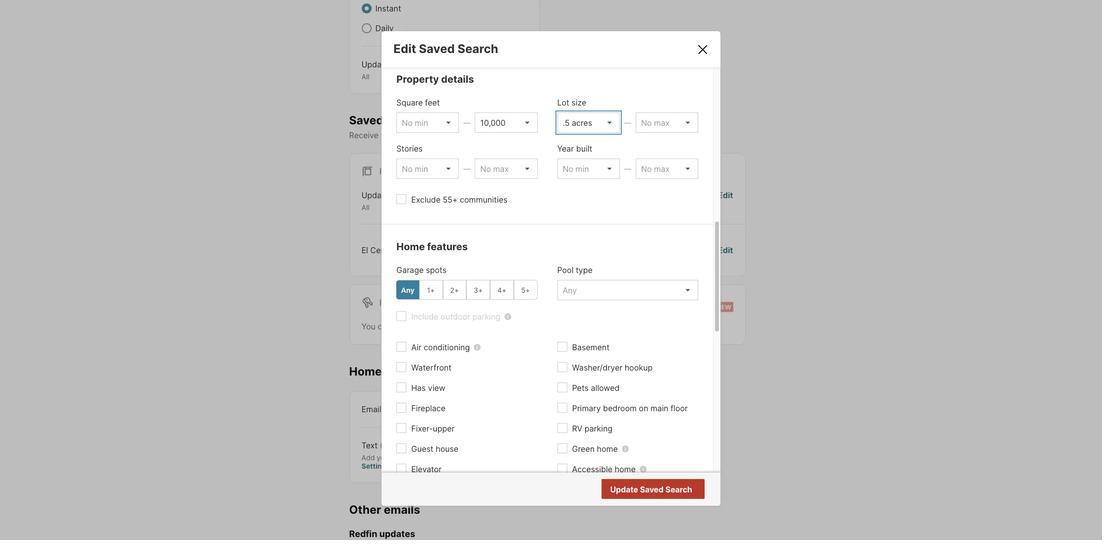 Task type: locate. For each thing, give the bounding box(es) containing it.
1 vertical spatial searches
[[445, 322, 480, 332]]

0 vertical spatial types
[[392, 60, 412, 69]]

saved inside update saved search button
[[640, 485, 664, 495]]

1 vertical spatial types
[[392, 191, 412, 200]]

primary bedroom on main floor
[[572, 404, 688, 414]]

0 horizontal spatial searches
[[386, 113, 439, 127]]

home right accessible
[[615, 465, 636, 475]]

search up details
[[458, 42, 499, 56]]

searches up conditioning
[[445, 322, 480, 332]]

waterfront
[[412, 363, 452, 373]]

0 vertical spatial search
[[458, 42, 499, 56]]

1 horizontal spatial home
[[397, 241, 425, 253]]

for for for rent
[[380, 298, 395, 308]]

option group containing any
[[396, 280, 538, 300]]

rent
[[398, 298, 418, 308]]

built
[[577, 144, 593, 154]]

Instant radio
[[362, 3, 372, 13]]

1 horizontal spatial on
[[639, 404, 649, 414]]

other emails
[[349, 503, 420, 517]]

0 horizontal spatial your
[[377, 453, 391, 462]]

include
[[412, 312, 439, 322]]

2 types from the top
[[392, 191, 412, 200]]

types up property
[[392, 60, 412, 69]]

home up garage
[[397, 241, 425, 253]]

square feet
[[397, 98, 440, 108]]

4+ radio
[[490, 280, 514, 300]]

instant
[[376, 3, 401, 13]]

0 horizontal spatial search
[[458, 42, 499, 56]]

for left sale
[[380, 167, 395, 177]]

for for for sale
[[380, 167, 395, 177]]

1 vertical spatial parking
[[585, 424, 613, 434]]

types down for sale
[[392, 191, 412, 200]]

1 horizontal spatial searches
[[445, 322, 480, 332]]

garage spots
[[397, 265, 447, 275]]

searches inside saved searches receive timely notifications based on your preferred search filters.
[[386, 113, 439, 127]]

lot size
[[558, 98, 587, 108]]

conditioning
[[424, 343, 470, 353]]

— for lot size
[[625, 119, 632, 127]]

0 vertical spatial for
[[380, 167, 395, 177]]

search inside button
[[666, 485, 693, 495]]

edit
[[394, 42, 416, 56], [512, 60, 527, 69], [718, 191, 734, 200], [718, 245, 734, 255]]

list box
[[397, 113, 459, 133], [475, 113, 538, 133], [558, 113, 620, 133], [636, 113, 699, 133], [397, 159, 459, 179], [475, 159, 538, 179], [558, 159, 620, 179], [636, 159, 699, 179], [558, 280, 699, 301]]

for
[[380, 167, 395, 177], [380, 298, 395, 308]]

on right the based
[[479, 131, 489, 140]]

home
[[597, 444, 618, 454], [615, 465, 636, 475]]

(sms)
[[380, 441, 403, 450]]

saved
[[419, 42, 455, 56], [349, 113, 384, 127], [420, 322, 443, 332], [640, 485, 664, 495]]

all down 'daily' radio
[[362, 72, 370, 81]]

guest house
[[412, 444, 459, 454]]

update down accessible home on the right bottom
[[611, 485, 639, 495]]

1 vertical spatial search
[[666, 485, 693, 495]]

—
[[464, 119, 471, 127], [625, 119, 632, 127], [464, 165, 471, 173], [625, 165, 632, 173]]

1 vertical spatial update
[[362, 191, 389, 200]]

on inside saved searches receive timely notifications based on your preferred search filters.
[[479, 131, 489, 140]]

home
[[397, 241, 425, 253], [349, 365, 382, 379]]

2+
[[450, 286, 459, 294]]

add your phone number in
[[362, 453, 451, 462]]

pets
[[572, 383, 589, 393]]

details
[[441, 73, 474, 85]]

text
[[362, 441, 378, 450]]

0 vertical spatial on
[[479, 131, 489, 140]]

search for update saved search
[[666, 485, 693, 495]]

home left tours
[[349, 365, 382, 379]]

search for edit saved search
[[458, 42, 499, 56]]

outdoor
[[441, 312, 471, 322]]

0 vertical spatial home
[[397, 241, 425, 253]]

0 vertical spatial edit button
[[512, 59, 527, 81]]

property
[[397, 73, 439, 85]]

filters.
[[574, 131, 598, 140]]

tours
[[385, 365, 414, 379]]

edit button
[[512, 59, 527, 81], [718, 190, 734, 212], [718, 244, 734, 256]]

your inside saved searches receive timely notifications based on your preferred search filters.
[[491, 131, 508, 140]]

2 update types all from the top
[[362, 191, 412, 212]]

update types all down for sale
[[362, 191, 412, 212]]

searches
[[386, 113, 439, 127], [445, 322, 480, 332]]

1 horizontal spatial your
[[491, 131, 508, 140]]

all up the el at top left
[[362, 203, 370, 212]]

washer/dryer
[[572, 363, 623, 373]]

0 horizontal spatial on
[[479, 131, 489, 140]]

green
[[572, 444, 595, 454]]

timely
[[381, 131, 404, 140]]

1 types from the top
[[392, 60, 412, 69]]

edit inside edit saved search dialog
[[394, 42, 416, 56]]

parking up green home
[[585, 424, 613, 434]]

3+
[[474, 286, 483, 294]]

update down for sale
[[362, 191, 389, 200]]

1 vertical spatial home
[[615, 465, 636, 475]]

lot
[[558, 98, 570, 108]]

has view
[[412, 383, 446, 393]]

parking
[[473, 312, 501, 322], [585, 424, 613, 434]]

view
[[428, 383, 446, 393]]

edit for the top edit button
[[512, 60, 527, 69]]

0 vertical spatial update types all
[[362, 60, 412, 81]]

1 vertical spatial home
[[349, 365, 382, 379]]

results
[[665, 485, 692, 495]]

on left main
[[639, 404, 649, 414]]

basement
[[572, 343, 610, 353]]

1 vertical spatial your
[[377, 453, 391, 462]]

0 vertical spatial all
[[362, 72, 370, 81]]

1 vertical spatial on
[[639, 404, 649, 414]]

0 vertical spatial searches
[[386, 113, 439, 127]]

features
[[427, 241, 468, 253]]

update down 'daily' radio
[[362, 60, 389, 69]]

1 vertical spatial for
[[380, 298, 395, 308]]

edit for edit button to the bottom
[[718, 245, 734, 255]]

0 vertical spatial home
[[597, 444, 618, 454]]

rv parking
[[572, 424, 613, 434]]

searching
[[504, 322, 541, 332]]

1 for from the top
[[380, 167, 395, 177]]

1 vertical spatial all
[[362, 203, 370, 212]]

1 horizontal spatial parking
[[585, 424, 613, 434]]

no
[[653, 485, 663, 495]]

updates
[[380, 529, 415, 540]]

edit saved search element
[[394, 42, 685, 56]]

your left preferred
[[491, 131, 508, 140]]

settings
[[362, 462, 390, 471]]

pool type
[[558, 265, 593, 275]]

text (sms)
[[362, 441, 403, 450]]

parking down 3+ option
[[473, 312, 501, 322]]

searches down square
[[386, 113, 439, 127]]

2 vertical spatial update
[[611, 485, 639, 495]]

account
[[451, 453, 479, 462]]

5+ radio
[[514, 280, 538, 300]]

2 for from the top
[[380, 298, 395, 308]]

upper
[[433, 424, 455, 434]]

all
[[362, 72, 370, 81], [362, 203, 370, 212]]

0 vertical spatial your
[[491, 131, 508, 140]]

search right no
[[666, 485, 693, 495]]

home up accessible home on the right bottom
[[597, 444, 618, 454]]

2+ radio
[[443, 280, 467, 300]]

number
[[416, 453, 441, 462]]

rv
[[572, 424, 583, 434]]

primary
[[572, 404, 601, 414]]

update types all up square
[[362, 60, 412, 81]]

1 vertical spatial edit button
[[718, 190, 734, 212]]

option group
[[396, 280, 538, 300]]

no results button
[[641, 480, 704, 500]]

your up . at the bottom of the page
[[377, 453, 391, 462]]

you can create saved searches while searching for
[[362, 322, 555, 332]]

1 horizontal spatial search
[[666, 485, 693, 495]]

1 vertical spatial update types all
[[362, 191, 412, 212]]

home inside edit saved search dialog
[[397, 241, 425, 253]]

0 vertical spatial parking
[[473, 312, 501, 322]]

0 horizontal spatial home
[[349, 365, 382, 379]]

— for stories
[[464, 165, 471, 173]]

for left rent
[[380, 298, 395, 308]]

1+ radio
[[419, 280, 443, 300]]



Task type: vqa. For each thing, say whether or not it's contained in the screenshot.
Edit button
yes



Task type: describe. For each thing, give the bounding box(es) containing it.
allowed
[[591, 383, 620, 393]]

cerrito
[[371, 245, 396, 255]]

account settings
[[362, 453, 479, 471]]

in
[[443, 453, 449, 462]]

0 horizontal spatial parking
[[473, 312, 501, 322]]

phone
[[393, 453, 414, 462]]

green home
[[572, 444, 618, 454]]

— for square feet
[[464, 119, 471, 127]]

year
[[558, 144, 574, 154]]

stories
[[397, 144, 423, 154]]

accessible
[[572, 465, 613, 475]]

fixer-upper
[[412, 424, 455, 434]]

for
[[543, 322, 553, 332]]

edit for edit saved search
[[394, 42, 416, 56]]

spots
[[426, 265, 447, 275]]

2 vertical spatial edit button
[[718, 244, 734, 256]]

square
[[397, 98, 423, 108]]

— for year built
[[625, 165, 632, 173]]

hookup
[[625, 363, 653, 373]]

size
[[572, 98, 587, 108]]

preferred
[[510, 131, 545, 140]]

air conditioning
[[412, 343, 470, 353]]

fixer-
[[412, 424, 433, 434]]

home tours
[[349, 365, 414, 379]]

accessible home
[[572, 465, 636, 475]]

fireplace
[[412, 404, 446, 414]]

update saved search
[[611, 485, 693, 495]]

include outdoor parking
[[412, 312, 501, 322]]

5+
[[522, 286, 530, 294]]

garage
[[397, 265, 424, 275]]

feet
[[425, 98, 440, 108]]

exclude
[[412, 195, 441, 205]]

0 vertical spatial update
[[362, 60, 389, 69]]

1 update types all from the top
[[362, 60, 412, 81]]

saved inside saved searches receive timely notifications based on your preferred search filters.
[[349, 113, 384, 127]]

account settings link
[[362, 453, 479, 471]]

add
[[362, 453, 375, 462]]

notifications
[[406, 131, 452, 140]]

edit for middle edit button
[[718, 191, 734, 200]]

email
[[362, 404, 382, 414]]

exclude 55+ communities
[[412, 195, 508, 205]]

.
[[390, 462, 392, 471]]

1 all from the top
[[362, 72, 370, 81]]

receive
[[349, 131, 379, 140]]

Any radio
[[396, 280, 420, 300]]

washer/dryer hookup
[[572, 363, 653, 373]]

update inside button
[[611, 485, 639, 495]]

type
[[576, 265, 593, 275]]

update saved search button
[[602, 480, 705, 499]]

house
[[436, 444, 459, 454]]

no results
[[653, 485, 692, 495]]

air
[[412, 343, 422, 353]]

1+
[[427, 286, 435, 294]]

redfin
[[349, 529, 378, 540]]

any
[[401, 286, 415, 294]]

property details
[[397, 73, 474, 85]]

Daily radio
[[362, 23, 372, 33]]

home for home tours
[[349, 365, 382, 379]]

main
[[651, 404, 669, 414]]

based
[[454, 131, 477, 140]]

test
[[399, 245, 415, 255]]

for sale
[[380, 167, 417, 177]]

communities
[[460, 195, 508, 205]]

redfin updates
[[349, 529, 415, 540]]

while
[[482, 322, 502, 332]]

saved searches receive timely notifications based on your preferred search filters.
[[349, 113, 598, 140]]

55+
[[443, 195, 458, 205]]

emails
[[384, 503, 420, 517]]

home for home features
[[397, 241, 425, 253]]

for rent
[[380, 298, 418, 308]]

el cerrito test 1
[[362, 245, 421, 255]]

sale
[[398, 167, 417, 177]]

edit saved search
[[394, 42, 499, 56]]

home for green home
[[597, 444, 618, 454]]

option group inside edit saved search dialog
[[396, 280, 538, 300]]

daily
[[376, 23, 394, 33]]

on inside edit saved search dialog
[[639, 404, 649, 414]]

floor
[[671, 404, 688, 414]]

2 all from the top
[[362, 203, 370, 212]]

you
[[362, 322, 376, 332]]

home for accessible home
[[615, 465, 636, 475]]

edit saved search dialog
[[382, 31, 721, 540]]

bedroom
[[603, 404, 637, 414]]

home features
[[397, 241, 468, 253]]

3+ radio
[[467, 280, 490, 300]]

has
[[412, 383, 426, 393]]

pets allowed
[[572, 383, 620, 393]]

search
[[547, 131, 572, 140]]

el
[[362, 245, 368, 255]]



